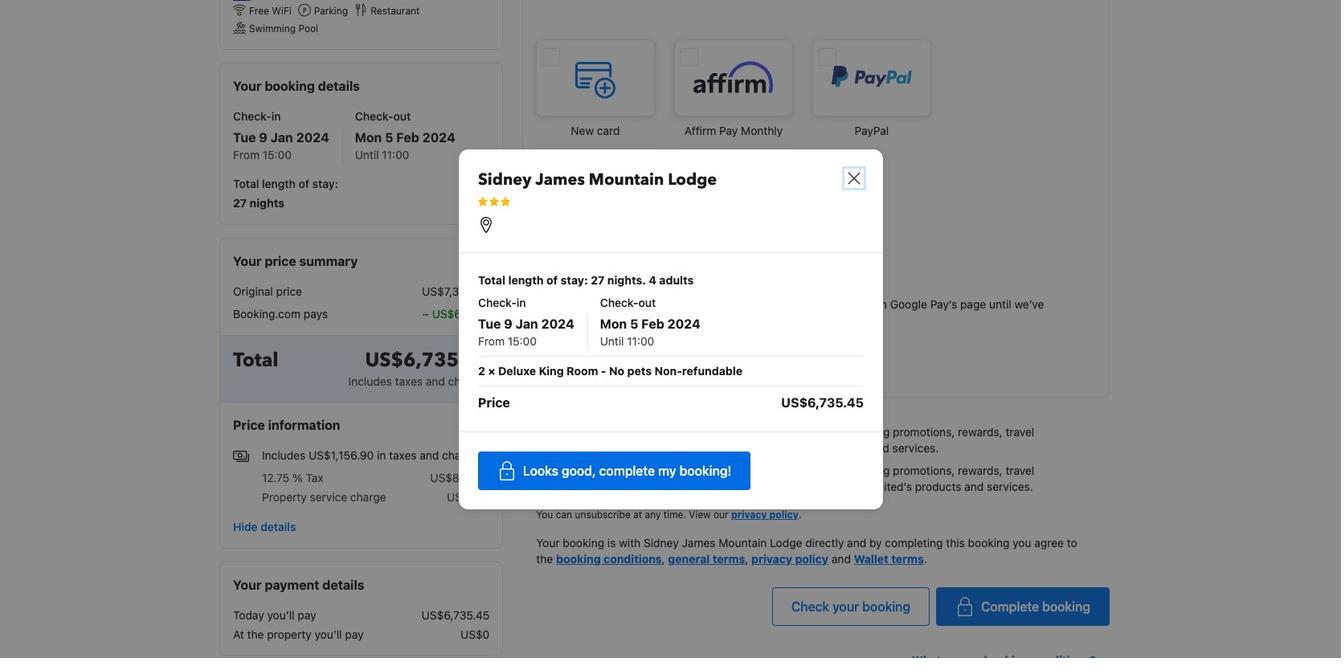 Task type: vqa. For each thing, say whether or not it's contained in the screenshot.
Extra
no



Task type: locate. For each thing, give the bounding box(es) containing it.
your down you
[[536, 536, 560, 550]]

1 experiences from the top
[[559, 441, 622, 455]]

your up the original
[[233, 254, 262, 268]]

stay: inside total length of stay: 27 nights
[[312, 177, 338, 190]]

1 vertical spatial mountain
[[719, 536, 767, 550]]

0 horizontal spatial .
[[799, 509, 802, 521]]

1 vertical spatial booking.com,
[[769, 464, 840, 477]]

total inside total length of stay: 27 nights
[[233, 177, 259, 190]]

sidney inside sidney james mountain lodge dialog
[[478, 168, 531, 190]]

0 vertical spatial yes,
[[559, 425, 580, 439]]

property service charge
[[262, 490, 386, 504]]

0 vertical spatial including
[[843, 425, 890, 439]]

to right agree
[[1067, 536, 1077, 550]]

rewards,
[[958, 425, 1003, 439], [958, 464, 1003, 477]]

length right us$7,365.46
[[508, 273, 543, 287]]

price down ×
[[478, 395, 510, 409]]

experiences inside yes, i want to get marketing emails from booking.com, including promotions, rewards, travel experiences and information about booking.com's products and services.
[[559, 441, 622, 455]]

1 horizontal spatial price
[[478, 395, 510, 409]]

27 left nights.
[[590, 273, 604, 287]]

terms right general
[[713, 552, 745, 566]]

1 vertical spatial privacy policy link
[[752, 552, 829, 566]]

1 yes, from the top
[[559, 425, 580, 439]]

1 vertical spatial 5
[[630, 316, 638, 331]]

length up nights
[[262, 177, 296, 190]]

yes, up good, at the bottom of page
[[559, 425, 580, 439]]

of inside total length of stay: 27 nights
[[299, 177, 309, 190]]

check-in tue 9 jan 2024 from 15:00
[[233, 109, 329, 162], [478, 295, 574, 348]]

and left by
[[847, 536, 867, 550]]

2 experiences from the top
[[559, 480, 622, 493]]

information
[[268, 418, 340, 432], [647, 441, 706, 455], [647, 480, 706, 493]]

about inside yes, i want to get marketing emails from booking.com, including promotions, rewards, travel experiences and information about booking.com's products and services.
[[709, 441, 739, 455]]

1 vertical spatial information
[[647, 441, 706, 455]]

. down yes, i want to get marketing emails from booking.com, including promotions, rewards, travel experiences and information about booking.com transport limited's products and services. at the bottom of page
[[799, 509, 802, 521]]

0 horizontal spatial stay:
[[312, 177, 338, 190]]

4
[[649, 273, 656, 287]]

get left my in the bottom of the page
[[631, 464, 648, 477]]

1 vertical spatial products
[[915, 480, 962, 493]]

0 vertical spatial 15:00
[[263, 148, 292, 162]]

charges
[[448, 375, 490, 388], [442, 448, 484, 462]]

to for yes, i want to get marketing emails from booking.com, including promotions, rewards, travel experiences and information about booking.com's products and services.
[[617, 425, 628, 439]]

2 i from the top
[[583, 464, 586, 477]]

with
[[619, 536, 641, 550]]

products
[[821, 441, 867, 455], [915, 480, 962, 493]]

length inside total length of stay: 27 nights
[[262, 177, 296, 190]]

0 horizontal spatial services.
[[892, 441, 939, 455]]

the down you
[[536, 552, 553, 566]]

1 vertical spatial stay:
[[560, 273, 588, 287]]

mountain inside the your booking is with sidney james mountain lodge directly and by completing this booking you agree to the
[[719, 536, 767, 550]]

2 marketing from the top
[[651, 464, 703, 477]]

sidney down you can unsubscribe at any time. view our privacy policy .
[[644, 536, 679, 550]]

15:00
[[263, 148, 292, 162], [507, 334, 536, 348]]

restaurant
[[371, 5, 420, 17]]

total inside sidney james mountain lodge dialog
[[478, 273, 505, 287]]

charges up us$832.90 on the left bottom
[[442, 448, 484, 462]]

from up booking.com's
[[742, 425, 766, 439]]

1 vertical spatial details
[[261, 520, 296, 534]]

booking
[[265, 79, 315, 93], [563, 536, 604, 550], [968, 536, 1010, 550], [556, 552, 601, 566], [863, 600, 911, 614], [1042, 600, 1091, 614]]

get inside yes, i want to get marketing emails from booking.com, including promotions, rewards, travel experiences and information about booking.com transport limited's products and services.
[[631, 464, 648, 477]]

privacy policy link right our
[[731, 509, 799, 521]]

includes for includes us$1,156.90 in taxes and charges
[[262, 448, 306, 462]]

0 vertical spatial length
[[262, 177, 296, 190]]

your
[[233, 79, 262, 93], [233, 254, 262, 268], [536, 536, 560, 550], [233, 578, 262, 593]]

1 terms from the left
[[713, 552, 745, 566]]

and down looks good, complete my booking!
[[625, 480, 644, 493]]

0 vertical spatial i
[[583, 425, 586, 439]]

2 yes, from the top
[[559, 464, 580, 477]]

1 horizontal spatial the
[[536, 552, 553, 566]]

1 rewards, from the top
[[958, 425, 1003, 439]]

booking right complete
[[1042, 600, 1091, 614]]

taxes left 2
[[395, 375, 423, 388]]

, right general
[[745, 552, 749, 566]]

check your booking button
[[772, 587, 930, 626]]

pay
[[298, 609, 316, 622], [345, 628, 364, 642]]

total
[[233, 177, 259, 190], [478, 273, 505, 287], [233, 347, 278, 374]]

price for original
[[276, 284, 302, 298]]

0 vertical spatial stay:
[[312, 177, 338, 190]]

charges left 'deluxe'
[[448, 375, 490, 388]]

9 up total length of stay: 27 nights
[[259, 130, 268, 145]]

from
[[233, 148, 260, 162], [478, 334, 504, 348]]

until inside sidney james mountain lodge dialog
[[600, 334, 624, 348]]

privacy up check
[[752, 552, 792, 566]]

products up the "transport"
[[821, 441, 867, 455]]

1 vertical spatial of
[[546, 273, 557, 287]]

1 vertical spatial i
[[583, 464, 586, 477]]

length inside sidney james mountain lodge dialog
[[508, 273, 543, 287]]

i inside yes, i want to get marketing emails from booking.com, including promotions, rewards, travel experiences and information about booking.com transport limited's products and services.
[[583, 464, 586, 477]]

to inside the your booking is with sidney james mountain lodge directly and by completing this booking you agree to the
[[1067, 536, 1077, 550]]

1 vertical spatial 11:00
[[627, 334, 654, 348]]

booking.com, inside yes, i want to get marketing emails from booking.com, including promotions, rewards, travel experiences and information about booking.com's products and services.
[[769, 425, 840, 439]]

experiences
[[559, 441, 622, 455], [559, 480, 622, 493]]

1 horizontal spatial feb
[[641, 316, 664, 331]]

us$6,735.45
[[781, 395, 864, 409], [422, 609, 490, 622]]

1 including from the top
[[843, 425, 890, 439]]

2 booking.com, from the top
[[769, 464, 840, 477]]

terms
[[713, 552, 745, 566], [891, 552, 924, 566]]

products right limited's
[[915, 480, 962, 493]]

check-out mon 5 feb 2024 until 11:00 inside sidney james mountain lodge dialog
[[600, 295, 700, 348]]

information inside yes, i want to get marketing emails from booking.com, including promotions, rewards, travel experiences and information about booking.com's products and services.
[[647, 441, 706, 455]]

want up unsubscribe
[[589, 464, 614, 477]]

information up us$1,156.90
[[268, 418, 340, 432]]

1 vertical spatial want
[[589, 464, 614, 477]]

information for yes, i want to get marketing emails from booking.com, including promotions, rewards, travel experiences and information about booking.com transport limited's products and services.
[[647, 480, 706, 493]]

mountain inside dialog
[[589, 168, 664, 190]]

1 horizontal spatial services.
[[987, 480, 1033, 493]]

2 travel from the top
[[1006, 464, 1035, 477]]

stay:
[[312, 177, 338, 190], [560, 273, 588, 287]]

27 inside sidney james mountain lodge dialog
[[590, 273, 604, 287]]

1 from from the top
[[742, 425, 766, 439]]

yes, inside yes, i want to get marketing emails from booking.com, including promotions, rewards, travel experiences and information about booking.com's products and services.
[[559, 425, 580, 439]]

out inside sidney james mountain lodge dialog
[[638, 295, 656, 309]]

and up limited's
[[870, 441, 889, 455]]

hide details
[[233, 520, 296, 534]]

want inside yes, i want to get marketing emails from booking.com, including promotions, rewards, travel experiences and information about booking.com transport limited's products and services.
[[589, 464, 614, 477]]

2 about from the top
[[709, 480, 739, 493]]

i left complete
[[583, 464, 586, 477]]

1 vertical spatial to
[[617, 464, 628, 477]]

original
[[233, 284, 273, 298]]

total up − us$630.01
[[478, 273, 505, 287]]

booking left 'you'
[[968, 536, 1010, 550]]

check-in tue 9 jan 2024 from 15:00 up 'deluxe'
[[478, 295, 574, 348]]

booking.com inside yes, i want to get marketing emails from booking.com, including promotions, rewards, travel experiences and information about booking.com transport limited's products and services.
[[742, 480, 809, 493]]

1 vertical spatial from
[[742, 464, 766, 477]]

0 vertical spatial sidney
[[478, 168, 531, 190]]

9
[[259, 130, 268, 145], [504, 316, 512, 331]]

0 vertical spatial about
[[709, 441, 739, 455]]

policy down yes, i want to get marketing emails from booking.com, including promotions, rewards, travel experiences and information about booking.com transport limited's products and services. at the bottom of page
[[770, 509, 799, 521]]

1 vertical spatial check-in tue 9 jan 2024 from 15:00
[[478, 295, 574, 348]]

1 vertical spatial emails
[[706, 464, 739, 477]]

emails inside yes, i want to get marketing emails from booking.com, including promotions, rewards, travel experiences and information about booking.com transport limited's products and services.
[[706, 464, 739, 477]]

your up today
[[233, 578, 262, 593]]

price inside sidney james mountain lodge dialog
[[478, 395, 510, 409]]

5
[[385, 130, 393, 145], [630, 316, 638, 331]]

price
[[478, 395, 510, 409], [233, 418, 265, 432]]

in down your booking details
[[271, 109, 281, 123]]

this
[[946, 536, 965, 550]]

0 horizontal spatial tue
[[233, 130, 256, 145]]

0 horizontal spatial length
[[262, 177, 296, 190]]

1 vertical spatial services.
[[987, 480, 1033, 493]]

marketing up time.
[[651, 464, 703, 477]]

2 from from the top
[[742, 464, 766, 477]]

you
[[536, 509, 553, 521]]

from up nights
[[233, 148, 260, 162]]

in
[[271, 109, 281, 123], [516, 295, 526, 309], [377, 448, 386, 462]]

2 , from the left
[[745, 552, 749, 566]]

promotions, for services.
[[893, 425, 955, 439]]

jan down your booking details
[[271, 130, 293, 145]]

from for booking.com
[[742, 464, 766, 477]]

stay: for nights.
[[560, 273, 588, 287]]

1 horizontal spatial ,
[[745, 552, 749, 566]]

2 promotions, from the top
[[893, 464, 955, 477]]

booking.com, for booking.com's
[[769, 425, 840, 439]]

emails inside yes, i want to get marketing emails from booking.com, including promotions, rewards, travel experiences and information about booking.com's products and services.
[[706, 425, 739, 439]]

×
[[488, 364, 495, 377]]

booking left is
[[563, 536, 604, 550]]

i for yes, i want to get marketing emails from booking.com, including promotions, rewards, travel experiences and information about booking.com transport limited's products and services.
[[583, 464, 586, 477]]

1 horizontal spatial terms
[[891, 552, 924, 566]]

details down the pool at the left
[[318, 79, 360, 93]]

marketing for booking.com's
[[651, 425, 703, 439]]

1 horizontal spatial tue
[[478, 316, 501, 331]]

1 vertical spatial the
[[247, 628, 264, 642]]

from down booking.com's
[[742, 464, 766, 477]]

i inside yes, i want to get marketing emails from booking.com, including promotions, rewards, travel experiences and information about booking.com's products and services.
[[583, 425, 586, 439]]

promotions, inside yes, i want to get marketing emails from booking.com, including promotions, rewards, travel experiences and information about booking.com transport limited's products and services.
[[893, 464, 955, 477]]

until
[[355, 148, 379, 162], [600, 334, 624, 348]]

1 travel from the top
[[1006, 425, 1035, 439]]

1 vertical spatial yes,
[[559, 464, 580, 477]]

sidney
[[478, 168, 531, 190], [644, 536, 679, 550]]

get for yes, i want to get marketing emails from booking.com, including promotions, rewards, travel experiences and information about booking.com's products and services.
[[631, 425, 648, 439]]

privacy right our
[[731, 509, 767, 521]]

wallet terms link
[[854, 552, 924, 566]]

summary
[[299, 254, 358, 268]]

11:00
[[382, 148, 409, 162], [627, 334, 654, 348]]

0 horizontal spatial in
[[271, 109, 281, 123]]

details down property
[[261, 520, 296, 534]]

1 vertical spatial lodge
[[770, 536, 802, 550]]

1 horizontal spatial 15:00
[[507, 334, 536, 348]]

total down booking.com pays
[[233, 347, 278, 374]]

to inside yes, i want to get marketing emails from booking.com, including promotions, rewards, travel experiences and information about booking.com's products and services.
[[617, 425, 628, 439]]

27 for nights
[[233, 196, 247, 210]]

1 i from the top
[[583, 425, 586, 439]]

0 horizontal spatial includes
[[262, 448, 306, 462]]

services. inside yes, i want to get marketing emails from booking.com, including promotions, rewards, travel experiences and information about booking.com's products and services.
[[892, 441, 939, 455]]

rewards, inside yes, i want to get marketing emails from booking.com, including promotions, rewards, travel experiences and information about booking.com's products and services.
[[958, 425, 1003, 439]]

booking.com, inside yes, i want to get marketing emails from booking.com, including promotions, rewards, travel experiences and information about booking.com transport limited's products and services.
[[769, 464, 840, 477]]

experiences up good, at the bottom of page
[[559, 441, 622, 455]]

your down swimming
[[233, 79, 262, 93]]

mountain
[[589, 168, 664, 190], [719, 536, 767, 550]]

from up ×
[[478, 334, 504, 348]]

includes up includes us$1,156.90 in taxes and charges
[[348, 375, 392, 388]]

emails up our
[[706, 464, 739, 477]]

about up booking!
[[709, 441, 739, 455]]

services. up limited's
[[892, 441, 939, 455]]

. down completing
[[924, 552, 927, 566]]

hide details button
[[227, 513, 302, 542]]

jan up 'deluxe'
[[515, 316, 538, 331]]

booking conditions , general terms , privacy policy and wallet terms .
[[556, 552, 927, 566]]

price up the "original price"
[[265, 254, 296, 268]]

1 vertical spatial in
[[516, 295, 526, 309]]

want up the looks good, complete my booking! button
[[589, 425, 614, 439]]

get for yes, i want to get marketing emails from booking.com, including promotions, rewards, travel experiences and information about booking.com transport limited's products and services.
[[631, 464, 648, 477]]

complete
[[599, 463, 655, 478]]

1 horizontal spatial stay:
[[560, 273, 588, 287]]

from inside yes, i want to get marketing emails from booking.com, including promotions, rewards, travel experiences and information about booking.com's products and services.
[[742, 425, 766, 439]]

1 promotions, from the top
[[893, 425, 955, 439]]

length
[[262, 177, 296, 190], [508, 273, 543, 287]]

from inside yes, i want to get marketing emails from booking.com, including promotions, rewards, travel experiences and information about booking.com transport limited's products and services.
[[742, 464, 766, 477]]

0 horizontal spatial james
[[535, 168, 585, 190]]

2 get from the top
[[631, 464, 648, 477]]

details inside button
[[261, 520, 296, 534]]

booking inside the check your booking button
[[863, 600, 911, 614]]

2 want from the top
[[589, 464, 614, 477]]

travel inside yes, i want to get marketing emails from booking.com, including promotions, rewards, travel experiences and information about booking.com's products and services.
[[1006, 425, 1035, 439]]

1 horizontal spatial check-out mon 5 feb 2024 until 11:00
[[600, 295, 700, 348]]

information for yes, i want to get marketing emails from booking.com, including promotions, rewards, travel experiences and information about booking.com's products and services.
[[647, 441, 706, 455]]

privacy
[[731, 509, 767, 521], [752, 552, 792, 566]]

0 vertical spatial booking.com,
[[769, 425, 840, 439]]

1 vertical spatial price
[[276, 284, 302, 298]]

1 get from the top
[[631, 425, 648, 439]]

pay up at the property you'll pay
[[298, 609, 316, 622]]

travel inside yes, i want to get marketing emails from booking.com, including promotions, rewards, travel experiences and information about booking.com transport limited's products and services.
[[1006, 464, 1035, 477]]

booking.com's
[[742, 441, 818, 455]]

1 marketing from the top
[[651, 425, 703, 439]]

view
[[689, 509, 711, 521]]

1 vertical spatial travel
[[1006, 464, 1035, 477]]

0 horizontal spatial ,
[[662, 552, 665, 566]]

27
[[233, 196, 247, 210], [590, 273, 604, 287]]

is
[[607, 536, 616, 550]]

0 horizontal spatial mon
[[355, 130, 382, 145]]

1 horizontal spatial length
[[508, 273, 543, 287]]

rewards, inside yes, i want to get marketing emails from booking.com, including promotions, rewards, travel experiences and information about booking.com transport limited's products and services.
[[958, 464, 1003, 477]]

services. inside yes, i want to get marketing emails from booking.com, including promotions, rewards, travel experiences and information about booking.com transport limited's products and services.
[[987, 480, 1033, 493]]

price for price
[[478, 395, 510, 409]]

1 want from the top
[[589, 425, 614, 439]]

emails for booking.com
[[706, 464, 739, 477]]

yes, inside yes, i want to get marketing emails from booking.com, including promotions, rewards, travel experiences and information about booking.com transport limited's products and services.
[[559, 464, 580, 477]]

0 vertical spatial 27
[[233, 196, 247, 210]]

1 vertical spatial marketing
[[651, 464, 703, 477]]

details right payment
[[322, 578, 364, 593]]

0 vertical spatial in
[[271, 109, 281, 123]]

check-in tue 9 jan 2024 from 15:00 inside sidney james mountain lodge dialog
[[478, 295, 574, 348]]

27 left nights
[[233, 196, 247, 210]]

in right us$1,156.90
[[377, 448, 386, 462]]

27 for nights.
[[590, 273, 604, 287]]

your inside the your booking is with sidney james mountain lodge directly and by completing this booking you agree to the
[[536, 536, 560, 550]]

1 vertical spatial length
[[508, 273, 543, 287]]

total up nights
[[233, 177, 259, 190]]

of
[[299, 177, 309, 190], [546, 273, 557, 287]]

booking.com down booking.com's
[[742, 480, 809, 493]]

0 vertical spatial marketing
[[651, 425, 703, 439]]

15:00 inside sidney james mountain lodge dialog
[[507, 334, 536, 348]]

from for booking.com's
[[742, 425, 766, 439]]

15:00 up total length of stay: 27 nights
[[263, 148, 292, 162]]

1 vertical spatial us$6,735.45
[[422, 609, 490, 622]]

1 horizontal spatial mon
[[600, 316, 627, 331]]

1 vertical spatial including
[[843, 464, 890, 477]]

promotions,
[[893, 425, 955, 439], [893, 464, 955, 477]]

terms down completing
[[891, 552, 924, 566]]

your booking is with sidney james mountain lodge directly and by completing this booking you agree to the
[[536, 536, 1077, 566]]

stay: for nights
[[312, 177, 338, 190]]

3 out of 5 image
[[478, 196, 510, 206]]

booking right your
[[863, 600, 911, 614]]

includes
[[348, 375, 392, 388], [262, 448, 306, 462]]

check-out mon 5 feb 2024 until 11:00
[[355, 109, 456, 162], [600, 295, 700, 348]]

marketing up my in the bottom of the page
[[651, 425, 703, 439]]

total for total
[[233, 347, 278, 374]]

1 vertical spatial from
[[478, 334, 504, 348]]

jan inside sidney james mountain lodge dialog
[[515, 316, 538, 331]]

information down my in the bottom of the page
[[647, 480, 706, 493]]

2 emails from the top
[[706, 464, 739, 477]]

about inside yes, i want to get marketing emails from booking.com, including promotions, rewards, travel experiences and information about booking.com transport limited's products and services.
[[709, 480, 739, 493]]

taxes
[[395, 375, 423, 388], [389, 448, 417, 462]]

including inside yes, i want to get marketing emails from booking.com, including promotions, rewards, travel experiences and information about booking.com transport limited's products and services.
[[843, 464, 890, 477]]

pay right you'll
[[345, 628, 364, 642]]

5 inside sidney james mountain lodge dialog
[[630, 316, 638, 331]]

1 vertical spatial sidney
[[644, 536, 679, 550]]

0 horizontal spatial 11:00
[[382, 148, 409, 162]]

lodge
[[668, 168, 717, 190], [770, 536, 802, 550]]

stay: inside sidney james mountain lodge dialog
[[560, 273, 588, 287]]

experiences inside yes, i want to get marketing emails from booking.com, including promotions, rewards, travel experiences and information about booking.com transport limited's products and services.
[[559, 480, 622, 493]]

and left 2
[[426, 375, 445, 388]]

from
[[742, 425, 766, 439], [742, 464, 766, 477]]

0 vertical spatial includes
[[348, 375, 392, 388]]

1 horizontal spatial products
[[915, 480, 962, 493]]

0 vertical spatial the
[[536, 552, 553, 566]]

0 horizontal spatial out
[[393, 109, 411, 123]]

0 vertical spatial experiences
[[559, 441, 622, 455]]

booking.com, for booking.com
[[769, 464, 840, 477]]

of left nights.
[[546, 273, 557, 287]]

yes, right looks
[[559, 464, 580, 477]]

i for yes, i want to get marketing emails from booking.com, including promotions, rewards, travel experiences and information about booking.com's products and services.
[[583, 425, 586, 439]]

1 horizontal spatial .
[[924, 552, 927, 566]]

0 vertical spatial us$6,735.45
[[781, 395, 864, 409]]

1 booking.com, from the top
[[769, 425, 840, 439]]

to up complete
[[617, 425, 628, 439]]

stay: up 'summary'
[[312, 177, 338, 190]]

0 vertical spatial details
[[318, 79, 360, 93]]

policy down directly
[[795, 552, 829, 566]]

emails for booking.com's
[[706, 425, 739, 439]]

15:00 up 'deluxe'
[[507, 334, 536, 348]]

includes up 12.75
[[262, 448, 306, 462]]

wallet
[[854, 552, 889, 566]]

price for price information
[[233, 418, 265, 432]]

to
[[617, 425, 628, 439], [617, 464, 628, 477], [1067, 536, 1077, 550]]

booking.com down the "original price"
[[233, 307, 301, 321]]

booking down the can
[[556, 552, 601, 566]]

2 vertical spatial total
[[233, 347, 278, 374]]

1 horizontal spatial booking.com
[[742, 480, 809, 493]]

2 rewards, from the top
[[958, 464, 1003, 477]]

of inside sidney james mountain lodge dialog
[[546, 273, 557, 287]]

9 up 'deluxe'
[[504, 316, 512, 331]]

want inside yes, i want to get marketing emails from booking.com, including promotions, rewards, travel experiences and information about booking.com's products and services.
[[589, 425, 614, 439]]

us$6,735.45 up us$0
[[422, 609, 490, 622]]

complete booking button
[[936, 587, 1110, 626]]

tue up nights
[[233, 130, 256, 145]]

marketing inside yes, i want to get marketing emails from booking.com, including promotions, rewards, travel experiences and information about booking.com's products and services.
[[651, 425, 703, 439]]

price
[[265, 254, 296, 268], [276, 284, 302, 298]]

free wifi
[[249, 5, 292, 17]]

1 vertical spatial check-out mon 5 feb 2024 until 11:00
[[600, 295, 700, 348]]

0 vertical spatial 5
[[385, 130, 393, 145]]

us$6,735.45 for price
[[781, 395, 864, 409]]

1 vertical spatial taxes
[[389, 448, 417, 462]]

sidney james mountain lodge dialog
[[458, 149, 883, 509]]

2 vertical spatial details
[[322, 578, 364, 593]]

includes for includes taxes and charges
[[348, 375, 392, 388]]

promotions, inside yes, i want to get marketing emails from booking.com, including promotions, rewards, travel experiences and information about booking.com's products and services.
[[893, 425, 955, 439]]

taxes right us$1,156.90
[[389, 448, 417, 462]]

from inside sidney james mountain lodge dialog
[[478, 334, 504, 348]]

0 horizontal spatial products
[[821, 441, 867, 455]]

0 vertical spatial mon
[[355, 130, 382, 145]]

2 including from the top
[[843, 464, 890, 477]]

want
[[589, 425, 614, 439], [589, 464, 614, 477]]

yes, for yes, i want to get marketing emails from booking.com, including promotions, rewards, travel experiences and information about booking.com's products and services.
[[559, 425, 580, 439]]

to right good, at the bottom of page
[[617, 464, 628, 477]]

tue down us$7,365.46
[[478, 316, 501, 331]]

information up my in the bottom of the page
[[647, 441, 706, 455]]

price up 12.75
[[233, 418, 265, 432]]

deluxe
[[498, 364, 536, 377]]

including inside yes, i want to get marketing emails from booking.com, including promotions, rewards, travel experiences and information about booking.com's products and services.
[[843, 425, 890, 439]]

about down booking!
[[709, 480, 739, 493]]

marketing inside yes, i want to get marketing emails from booking.com, including promotions, rewards, travel experiences and information about booking.com transport limited's products and services.
[[651, 464, 703, 477]]

the right at
[[247, 628, 264, 642]]

0 horizontal spatial check-in tue 9 jan 2024 from 15:00
[[233, 109, 329, 162]]

1 horizontal spatial us$6,735.45
[[781, 395, 864, 409]]

information inside yes, i want to get marketing emails from booking.com, including promotions, rewards, travel experiences and information about booking.com transport limited's products and services.
[[647, 480, 706, 493]]

the
[[536, 552, 553, 566], [247, 628, 264, 642]]

, left general
[[662, 552, 665, 566]]

1 emails from the top
[[706, 425, 739, 439]]

2 vertical spatial in
[[377, 448, 386, 462]]

looks good, complete my booking! button
[[478, 451, 751, 490]]

of up your price summary
[[299, 177, 309, 190]]

1 horizontal spatial 9
[[504, 316, 512, 331]]

james
[[535, 168, 585, 190], [682, 536, 716, 550]]

get up looks good, complete my booking!
[[631, 425, 648, 439]]

get inside yes, i want to get marketing emails from booking.com, including promotions, rewards, travel experiences and information about booking.com's products and services.
[[631, 425, 648, 439]]

privacy policy link down directly
[[752, 552, 829, 566]]

27 inside total length of stay: 27 nights
[[233, 196, 247, 210]]

price for your
[[265, 254, 296, 268]]

services.
[[892, 441, 939, 455], [987, 480, 1033, 493]]

marketing
[[651, 425, 703, 439], [651, 464, 703, 477]]

total for total length of stay: 27 nights
[[233, 177, 259, 190]]

1 horizontal spatial check-in tue 9 jan 2024 from 15:00
[[478, 295, 574, 348]]

1 about from the top
[[709, 441, 739, 455]]

us$6,735.45 inside sidney james mountain lodge dialog
[[781, 395, 864, 409]]

1 vertical spatial get
[[631, 464, 648, 477]]

0 vertical spatial booking.com
[[233, 307, 301, 321]]

lodge inside the your booking is with sidney james mountain lodge directly and by completing this booking you agree to the
[[770, 536, 802, 550]]

1 vertical spatial 27
[[590, 273, 604, 287]]

to for yes, i want to get marketing emails from booking.com, including promotions, rewards, travel experiences and information about booking.com transport limited's products and services.
[[617, 464, 628, 477]]

experiences down good, at the bottom of page
[[559, 480, 622, 493]]

stay: left nights.
[[560, 273, 588, 287]]

to inside yes, i want to get marketing emails from booking.com, including promotions, rewards, travel experiences and information about booking.com transport limited's products and services.
[[617, 464, 628, 477]]

booking.com,
[[769, 425, 840, 439], [769, 464, 840, 477]]

sidney up 3 out of 5 icon
[[478, 168, 531, 190]]

1 vertical spatial out
[[638, 295, 656, 309]]



Task type: describe. For each thing, give the bounding box(es) containing it.
mon inside sidney james mountain lodge dialog
[[600, 316, 627, 331]]

tue inside sidney james mountain lodge dialog
[[478, 316, 501, 331]]

feb inside sidney james mountain lodge dialog
[[641, 316, 664, 331]]

products inside yes, i want to get marketing emails from booking.com, including promotions, rewards, travel experiences and information about booking.com's products and services.
[[821, 441, 867, 455]]

swimming
[[249, 23, 296, 35]]

transport
[[812, 480, 863, 493]]

booking conditions link
[[556, 552, 662, 566]]

your price summary
[[233, 254, 358, 268]]

you
[[1013, 536, 1032, 550]]

you can unsubscribe at any time. view our privacy policy .
[[536, 509, 802, 521]]

marketing for booking.com
[[651, 464, 703, 477]]

and inside the your booking is with sidney james mountain lodge directly and by completing this booking you agree to the
[[847, 536, 867, 550]]

pool
[[299, 23, 318, 35]]

travel for yes, i want to get marketing emails from booking.com, including promotions, rewards, travel experiences and information about booking.com transport limited's products and services.
[[1006, 464, 1035, 477]]

your
[[833, 600, 859, 614]]

your for your price summary
[[233, 254, 262, 268]]

can
[[556, 509, 572, 521]]

refundable
[[682, 364, 742, 377]]

booking!
[[679, 463, 731, 478]]

pays
[[304, 307, 328, 321]]

2 terms from the left
[[891, 552, 924, 566]]

rewards, for services.
[[958, 425, 1003, 439]]

0 vertical spatial feb
[[396, 130, 419, 145]]

0 vertical spatial until
[[355, 148, 379, 162]]

your for your booking details
[[233, 79, 262, 93]]

original price
[[233, 284, 302, 298]]

experiences for yes, i want to get marketing emails from booking.com, including promotions, rewards, travel experiences and information about booking.com's products and services.
[[559, 441, 622, 455]]

and up this at bottom right
[[965, 480, 984, 493]]

in inside dialog
[[516, 295, 526, 309]]

1 horizontal spatial in
[[377, 448, 386, 462]]

yes, i want to get marketing emails from booking.com, including promotions, rewards, travel experiences and information about booking.com's products and services.
[[559, 425, 1035, 455]]

0 vertical spatial pay
[[298, 609, 316, 622]]

close dialog image
[[844, 168, 864, 188]]

0 vertical spatial check-in tue 9 jan 2024 from 15:00
[[233, 109, 329, 162]]

us$7,365.46
[[422, 284, 490, 298]]

2 × deluxe king room - no pets non-refundable
[[478, 364, 742, 377]]

my
[[658, 463, 676, 478]]

king
[[538, 364, 564, 377]]

us$324
[[447, 490, 490, 504]]

the inside the your booking is with sidney james mountain lodge directly and by completing this booking you agree to the
[[536, 552, 553, 566]]

and up looks good, complete my booking!
[[625, 441, 644, 455]]

today you'll pay
[[233, 609, 316, 622]]

0 vertical spatial .
[[799, 509, 802, 521]]

details for booking
[[318, 79, 360, 93]]

0 vertical spatial out
[[393, 109, 411, 123]]

completing
[[885, 536, 943, 550]]

looks
[[523, 463, 558, 478]]

0 horizontal spatial 9
[[259, 130, 268, 145]]

including for limited's
[[843, 464, 890, 477]]

price information
[[233, 418, 340, 432]]

0 vertical spatial taxes
[[395, 375, 423, 388]]

service
[[310, 490, 347, 504]]

limited's
[[866, 480, 912, 493]]

9 inside sidney james mountain lodge dialog
[[504, 316, 512, 331]]

0 vertical spatial privacy
[[731, 509, 767, 521]]

− us$630.01
[[422, 307, 490, 321]]

property
[[267, 628, 312, 642]]

includes taxes and charges
[[348, 375, 490, 388]]

no
[[609, 364, 624, 377]]

james inside the your booking is with sidney james mountain lodge directly and by completing this booking you agree to the
[[682, 536, 716, 550]]

our
[[714, 509, 729, 521]]

about for booking.com's
[[709, 441, 739, 455]]

wifi
[[272, 5, 292, 17]]

room
[[566, 364, 598, 377]]

at
[[633, 509, 642, 521]]

hide
[[233, 520, 258, 534]]

yes, i want to get marketing emails from booking.com, including promotions, rewards, travel experiences and information about booking.com transport limited's products and services.
[[559, 464, 1035, 493]]

james inside sidney james mountain lodge dialog
[[535, 168, 585, 190]]

us$6,735.45 for today you'll pay
[[422, 609, 490, 622]]

tax
[[306, 471, 324, 485]]

today
[[233, 609, 264, 622]]

your payment details
[[233, 578, 364, 593]]

length for total length of stay: 27 nights
[[262, 177, 296, 190]]

0 vertical spatial privacy policy link
[[731, 509, 799, 521]]

your for your payment details
[[233, 578, 262, 593]]

about for booking.com
[[709, 480, 739, 493]]

0 vertical spatial tue
[[233, 130, 256, 145]]

promotions, for products
[[893, 464, 955, 477]]

booking down swimming pool
[[265, 79, 315, 93]]

time.
[[664, 509, 686, 521]]

products inside yes, i want to get marketing emails from booking.com, including promotions, rewards, travel experiences and information about booking.com transport limited's products and services.
[[915, 480, 962, 493]]

general terms link
[[668, 552, 745, 566]]

parking
[[314, 5, 348, 17]]

check
[[792, 600, 829, 614]]

by
[[870, 536, 882, 550]]

check your booking
[[792, 600, 911, 614]]

us$0
[[461, 628, 490, 642]]

1 , from the left
[[662, 552, 665, 566]]

1 vertical spatial privacy
[[752, 552, 792, 566]]

experiences for yes, i want to get marketing emails from booking.com, including promotions, rewards, travel experiences and information about booking.com transport limited's products and services.
[[559, 480, 622, 493]]

1 vertical spatial charges
[[442, 448, 484, 462]]

total length of stay: 27 nights
[[233, 177, 338, 210]]

total length of stay: 27 nights. 4 adults
[[478, 273, 693, 287]]

directly
[[805, 536, 844, 550]]

conditions
[[604, 552, 662, 566]]

your for your booking is with sidney james mountain lodge directly and by completing this booking you agree to the
[[536, 536, 560, 550]]

complete booking
[[981, 600, 1091, 614]]

nights
[[250, 196, 285, 210]]

length for total length of stay: 27 nights. 4 adults
[[508, 273, 543, 287]]

looks good, complete my booking!
[[523, 463, 731, 478]]

travel for yes, i want to get marketing emails from booking.com, including promotions, rewards, travel experiences and information about booking.com's products and services.
[[1006, 425, 1035, 439]]

sidney inside the your booking is with sidney james mountain lodge directly and by completing this booking you agree to the
[[644, 536, 679, 550]]

includes us$1,156.90 in taxes and charges
[[262, 448, 484, 462]]

0 vertical spatial 11:00
[[382, 148, 409, 162]]

nights.
[[607, 273, 646, 287]]

0 horizontal spatial from
[[233, 148, 260, 162]]

0 horizontal spatial check-out mon 5 feb 2024 until 11:00
[[355, 109, 456, 162]]

12.75 % tax
[[262, 471, 324, 485]]

12.75
[[262, 471, 289, 485]]

property
[[262, 490, 307, 504]]

adults
[[659, 273, 693, 287]]

you'll
[[267, 609, 295, 622]]

at the property you'll pay
[[233, 628, 364, 642]]

of for nights
[[299, 177, 309, 190]]

non-
[[654, 364, 682, 377]]

rewards, for products
[[958, 464, 1003, 477]]

%
[[292, 471, 303, 485]]

0 vertical spatial charges
[[448, 375, 490, 388]]

sidney james mountain lodge
[[478, 168, 717, 190]]

complete
[[981, 600, 1039, 614]]

your booking details
[[233, 79, 360, 93]]

swimming pool
[[249, 23, 318, 35]]

pets
[[627, 364, 651, 377]]

free
[[249, 5, 269, 17]]

1 vertical spatial pay
[[345, 628, 364, 642]]

0 horizontal spatial the
[[247, 628, 264, 642]]

want for yes, i want to get marketing emails from booking.com, including promotions, rewards, travel experiences and information about booking.com's products and services.
[[589, 425, 614, 439]]

of for nights.
[[546, 273, 557, 287]]

and up us$832.90 on the left bottom
[[420, 448, 439, 462]]

0 vertical spatial information
[[268, 418, 340, 432]]

0 horizontal spatial 5
[[385, 130, 393, 145]]

1 vertical spatial policy
[[795, 552, 829, 566]]

us$832.90
[[430, 471, 490, 485]]

yes, for yes, i want to get marketing emails from booking.com, including promotions, rewards, travel experiences and information about booking.com transport limited's products and services.
[[559, 464, 580, 477]]

good,
[[561, 463, 596, 478]]

general
[[668, 552, 710, 566]]

details for payment
[[322, 578, 364, 593]]

booking inside complete booking button
[[1042, 600, 1091, 614]]

11:00 inside sidney james mountain lodge dialog
[[627, 334, 654, 348]]

lodge inside dialog
[[668, 168, 717, 190]]

unsubscribe
[[575, 509, 631, 521]]

payment
[[265, 578, 319, 593]]

want for yes, i want to get marketing emails from booking.com, including promotions, rewards, travel experiences and information about booking.com transport limited's products and services.
[[589, 464, 614, 477]]

0 horizontal spatial jan
[[271, 130, 293, 145]]

2
[[478, 364, 485, 377]]

0 vertical spatial policy
[[770, 509, 799, 521]]

us$1,156.90
[[309, 448, 374, 462]]

including for and
[[843, 425, 890, 439]]

total for total length of stay: 27 nights. 4 adults
[[478, 273, 505, 287]]

booking.com pays
[[233, 307, 328, 321]]

charge
[[350, 490, 386, 504]]

-
[[601, 364, 606, 377]]

and down directly
[[832, 552, 851, 566]]

agree
[[1035, 536, 1064, 550]]

you'll
[[315, 628, 342, 642]]



